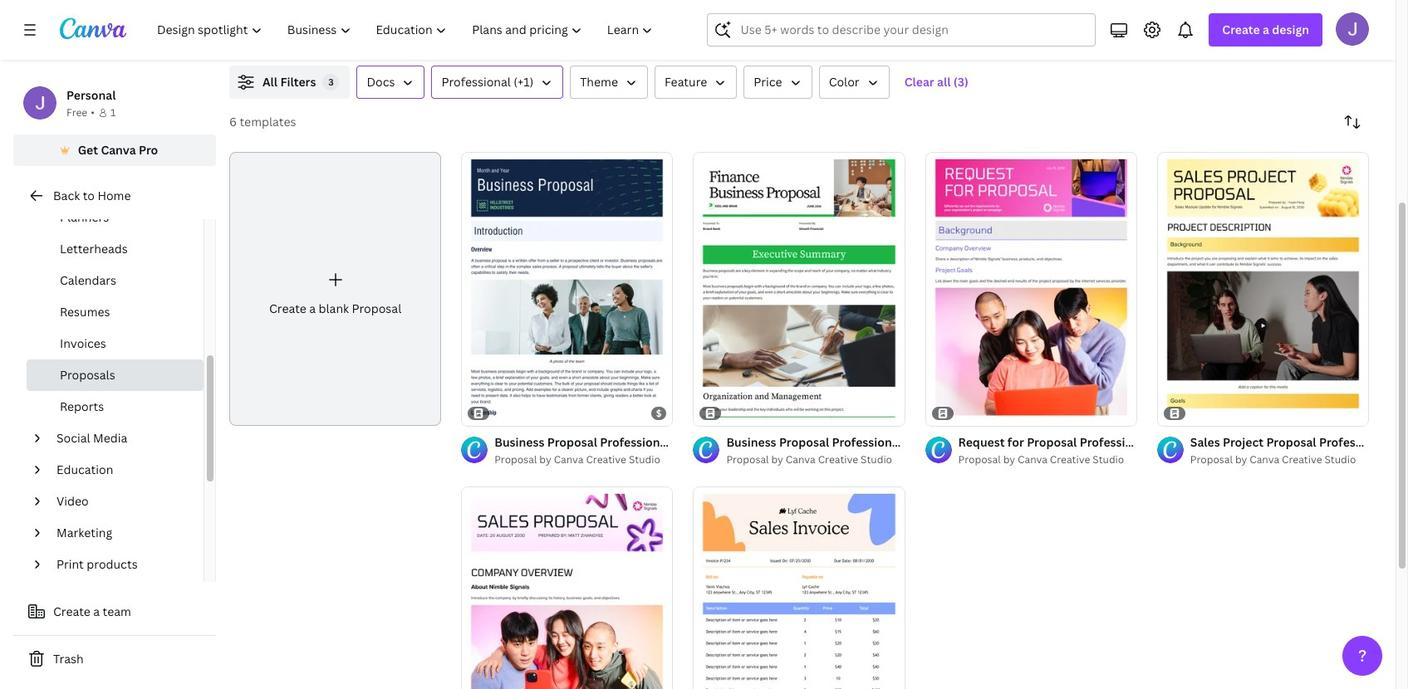 Task type: describe. For each thing, give the bounding box(es) containing it.
a for blank
[[309, 301, 316, 317]]

trash link
[[13, 643, 216, 676]]

all filters
[[263, 74, 316, 90]]

creative for sales project proposal professional doc in yellow white pink tactile 3d style image at the right of page
[[1282, 453, 1323, 467]]

clear all (3)
[[905, 74, 969, 90]]

create a design button
[[1210, 13, 1323, 47]]

6
[[229, 114, 237, 130]]

back to home link
[[13, 180, 216, 213]]

3
[[328, 76, 334, 88]]

team
[[103, 604, 131, 620]]

proposal for business proposal professional doc in green white traditional corporate style 'image'
[[727, 453, 769, 467]]

sales proposal professional doc in black pink purple tactile 3d style image
[[461, 487, 673, 690]]

home
[[98, 188, 131, 204]]

feature button
[[655, 66, 737, 99]]

proposal by canva creative studio link for request for proposal professional doc in purple pink yellow tactile 3d style image
[[959, 452, 1138, 469]]

studio for request for proposal professional doc in purple pink yellow tactile 3d style image proposal by canva creative studio link
[[1093, 453, 1125, 467]]

docs
[[367, 74, 395, 90]]

create a blank proposal
[[269, 301, 402, 317]]

letterheads
[[60, 241, 128, 257]]

canva inside button
[[101, 142, 136, 158]]

1
[[110, 106, 116, 120]]

print
[[57, 557, 84, 573]]

calendars
[[60, 273, 116, 288]]

$
[[656, 407, 662, 420]]

proposal by canva creative studio link for 'business proposal professional doc in dark blue green abstract professional style' image
[[495, 452, 673, 469]]

proposal by canva creative studio for business proposal professional doc in green white traditional corporate style 'image'
[[727, 453, 893, 467]]

color button
[[819, 66, 890, 99]]

theme button
[[570, 66, 648, 99]]

color
[[829, 74, 860, 90]]

social
[[57, 430, 90, 446]]

clear all (3) button
[[896, 66, 977, 99]]

studio for sales project proposal professional doc in yellow white pink tactile 3d style image at the right of page's proposal by canva creative studio link
[[1325, 453, 1357, 467]]

professional (+1)
[[442, 74, 534, 90]]

canva for sales project proposal professional doc in yellow white pink tactile 3d style image at the right of page
[[1250, 453, 1280, 467]]

jacob simon image
[[1336, 12, 1370, 46]]

proposal by canva creative studio for 'business proposal professional doc in dark blue green abstract professional style' image
[[495, 453, 661, 467]]

personal
[[66, 87, 116, 103]]

resumes
[[60, 304, 110, 320]]

education link
[[50, 455, 194, 486]]

Search search field
[[741, 14, 1086, 46]]

back to home
[[53, 188, 131, 204]]

request for proposal professional doc in purple pink yellow tactile 3d style image
[[925, 152, 1138, 427]]

Sort by button
[[1336, 106, 1370, 139]]

canva for request for proposal professional doc in purple pink yellow tactile 3d style image
[[1018, 453, 1048, 467]]

feature
[[665, 74, 708, 90]]

by for request for proposal professional doc in purple pink yellow tactile 3d style image
[[1004, 453, 1016, 467]]

pro
[[139, 142, 158, 158]]

get canva pro button
[[13, 135, 216, 166]]

proposal for request for proposal professional doc in purple pink yellow tactile 3d style image
[[959, 453, 1001, 467]]

by for 'business proposal professional doc in dark blue green abstract professional style' image
[[540, 453, 552, 467]]

reports
[[60, 399, 104, 415]]

invoices
[[60, 336, 106, 352]]

create for create a design
[[1223, 22, 1261, 37]]

all
[[937, 74, 951, 90]]

creative for business proposal professional doc in green white traditional corporate style 'image'
[[818, 453, 859, 467]]

•
[[91, 106, 95, 120]]

proposal inside create a blank proposal element
[[352, 301, 402, 317]]

get
[[78, 142, 98, 158]]

by for sales project proposal professional doc in yellow white pink tactile 3d style image at the right of page
[[1236, 453, 1248, 467]]

planners
[[60, 209, 109, 225]]

proposal by canva creative studio link for sales project proposal professional doc in yellow white pink tactile 3d style image at the right of page
[[1191, 452, 1370, 469]]

free •
[[66, 106, 95, 120]]

print products link
[[50, 549, 194, 581]]

free
[[66, 106, 87, 120]]

canva for 'business proposal professional doc in dark blue green abstract professional style' image
[[554, 453, 584, 467]]

proposal by canva creative studio for sales project proposal professional doc in yellow white pink tactile 3d style image at the right of page
[[1191, 453, 1357, 467]]

professional
[[442, 74, 511, 90]]



Task type: locate. For each thing, give the bounding box(es) containing it.
proposal
[[352, 301, 402, 317], [495, 453, 537, 467], [727, 453, 769, 467], [959, 453, 1001, 467], [1191, 453, 1233, 467]]

0 horizontal spatial a
[[93, 604, 100, 620]]

4 by from the left
[[1236, 453, 1248, 467]]

proposal for 'business proposal professional doc in dark blue green abstract professional style' image
[[495, 453, 537, 467]]

filters
[[280, 74, 316, 90]]

a left blank
[[309, 301, 316, 317]]

docs button
[[357, 66, 425, 99]]

back
[[53, 188, 80, 204]]

1 proposal by canva creative studio from the left
[[495, 453, 661, 467]]

studio
[[629, 453, 661, 467], [861, 453, 893, 467], [1093, 453, 1125, 467], [1325, 453, 1357, 467]]

sales proposal professional doc in beige green pink dynamic professional style image
[[693, 487, 906, 690]]

3 proposal by canva creative studio from the left
[[959, 453, 1125, 467]]

1 vertical spatial create
[[269, 301, 307, 317]]

business proposal professional doc in dark blue green abstract professional style image
[[461, 152, 673, 427]]

top level navigation element
[[146, 13, 668, 47]]

2 proposal templates image from the left
[[1119, 0, 1265, 16]]

social media
[[57, 430, 127, 446]]

invoices link
[[27, 328, 204, 360]]

2 horizontal spatial a
[[1263, 22, 1270, 37]]

proposal by canva creative studio
[[495, 453, 661, 467], [727, 453, 893, 467], [959, 453, 1125, 467], [1191, 453, 1357, 467]]

2 creative from the left
[[818, 453, 859, 467]]

a left the 'design'
[[1263, 22, 1270, 37]]

a for design
[[1263, 22, 1270, 37]]

proposal by canva creative studio for request for proposal professional doc in purple pink yellow tactile 3d style image
[[959, 453, 1125, 467]]

canva
[[101, 142, 136, 158], [554, 453, 584, 467], [786, 453, 816, 467], [1018, 453, 1048, 467], [1250, 453, 1280, 467]]

trash
[[53, 652, 84, 667]]

a
[[1263, 22, 1270, 37], [309, 301, 316, 317], [93, 604, 100, 620]]

create left team
[[53, 604, 90, 620]]

blank
[[319, 301, 349, 317]]

design
[[1273, 22, 1310, 37]]

clear
[[905, 74, 935, 90]]

2 by from the left
[[772, 453, 784, 467]]

4 studio from the left
[[1325, 453, 1357, 467]]

4 proposal by canva creative studio link from the left
[[1191, 452, 1370, 469]]

get canva pro
[[78, 142, 158, 158]]

create left blank
[[269, 301, 307, 317]]

3 by from the left
[[1004, 453, 1016, 467]]

4 proposal by canva creative studio from the left
[[1191, 453, 1357, 467]]

letterheads link
[[27, 234, 204, 265]]

2 vertical spatial create
[[53, 604, 90, 620]]

a for team
[[93, 604, 100, 620]]

0 vertical spatial create
[[1223, 22, 1261, 37]]

print products
[[57, 557, 138, 573]]

0 vertical spatial a
[[1263, 22, 1270, 37]]

0 horizontal spatial create
[[53, 604, 90, 620]]

3 filter options selected element
[[323, 74, 339, 91]]

2 proposal by canva creative studio link from the left
[[727, 452, 906, 469]]

None search field
[[708, 13, 1096, 47]]

video link
[[50, 486, 194, 518]]

create a team
[[53, 604, 131, 620]]

create for create a team
[[53, 604, 90, 620]]

a inside dropdown button
[[1263, 22, 1270, 37]]

marketing link
[[50, 518, 194, 549]]

(3)
[[954, 74, 969, 90]]

a left team
[[93, 604, 100, 620]]

creative for 'business proposal professional doc in dark blue green abstract professional style' image
[[586, 453, 627, 467]]

theme
[[580, 74, 618, 90]]

proposal by canva creative studio link
[[495, 452, 673, 469], [727, 452, 906, 469], [959, 452, 1138, 469], [1191, 452, 1370, 469]]

2 proposal by canva creative studio from the left
[[727, 453, 893, 467]]

planners link
[[27, 202, 204, 234]]

3 creative from the left
[[1050, 453, 1091, 467]]

create a blank proposal element
[[229, 152, 441, 427]]

studio for proposal by canva creative studio link associated with business proposal professional doc in green white traditional corporate style 'image'
[[861, 453, 893, 467]]

create
[[1223, 22, 1261, 37], [269, 301, 307, 317], [53, 604, 90, 620]]

1 horizontal spatial a
[[309, 301, 316, 317]]

templates
[[240, 114, 296, 130]]

proposal for sales project proposal professional doc in yellow white pink tactile 3d style image at the right of page
[[1191, 453, 1233, 467]]

1 by from the left
[[540, 453, 552, 467]]

create left the 'design'
[[1223, 22, 1261, 37]]

business proposal professional doc in green white traditional corporate style image
[[693, 152, 906, 427]]

1 horizontal spatial create
[[269, 301, 307, 317]]

resumes link
[[27, 297, 204, 328]]

2 vertical spatial a
[[93, 604, 100, 620]]

2 studio from the left
[[861, 453, 893, 467]]

create a design
[[1223, 22, 1310, 37]]

video
[[57, 494, 89, 509]]

marketing
[[57, 525, 112, 541]]

1 proposal templates image from the left
[[1015, 0, 1370, 46]]

1 studio from the left
[[629, 453, 661, 467]]

3 studio from the left
[[1093, 453, 1125, 467]]

by for business proposal professional doc in green white traditional corporate style 'image'
[[772, 453, 784, 467]]

canva for business proposal professional doc in green white traditional corporate style 'image'
[[786, 453, 816, 467]]

education
[[57, 462, 113, 478]]

6 templates
[[229, 114, 296, 130]]

1 creative from the left
[[586, 453, 627, 467]]

price
[[754, 74, 783, 90]]

price button
[[744, 66, 812, 99]]

create inside button
[[53, 604, 90, 620]]

proposal by canva creative studio link for business proposal professional doc in green white traditional corporate style 'image'
[[727, 452, 906, 469]]

create for create a blank proposal
[[269, 301, 307, 317]]

studio for proposal by canva creative studio link related to 'business proposal professional doc in dark blue green abstract professional style' image
[[629, 453, 661, 467]]

sales project proposal professional doc in yellow white pink tactile 3d style image
[[1158, 152, 1370, 427]]

proposals
[[60, 367, 115, 383]]

a inside button
[[93, 604, 100, 620]]

professional (+1) button
[[432, 66, 564, 99]]

all
[[263, 74, 278, 90]]

1 vertical spatial a
[[309, 301, 316, 317]]

social media link
[[50, 423, 194, 455]]

by
[[540, 453, 552, 467], [772, 453, 784, 467], [1004, 453, 1016, 467], [1236, 453, 1248, 467]]

3 proposal by canva creative studio link from the left
[[959, 452, 1138, 469]]

media
[[93, 430, 127, 446]]

create a team button
[[13, 596, 216, 629]]

reports link
[[27, 391, 204, 423]]

proposal templates image
[[1015, 0, 1370, 46], [1119, 0, 1265, 16]]

(+1)
[[514, 74, 534, 90]]

create a blank proposal link
[[229, 152, 441, 427]]

products
[[87, 557, 138, 573]]

calendars link
[[27, 265, 204, 297]]

2 horizontal spatial create
[[1223, 22, 1261, 37]]

creative for request for proposal professional doc in purple pink yellow tactile 3d style image
[[1050, 453, 1091, 467]]

creative
[[586, 453, 627, 467], [818, 453, 859, 467], [1050, 453, 1091, 467], [1282, 453, 1323, 467]]

4 creative from the left
[[1282, 453, 1323, 467]]

to
[[83, 188, 95, 204]]

create inside dropdown button
[[1223, 22, 1261, 37]]

1 proposal by canva creative studio link from the left
[[495, 452, 673, 469]]



Task type: vqa. For each thing, say whether or not it's contained in the screenshot.
the flipbooks in the Publuu Flipbooks Save designs to flipbooks with page turn effects.
no



